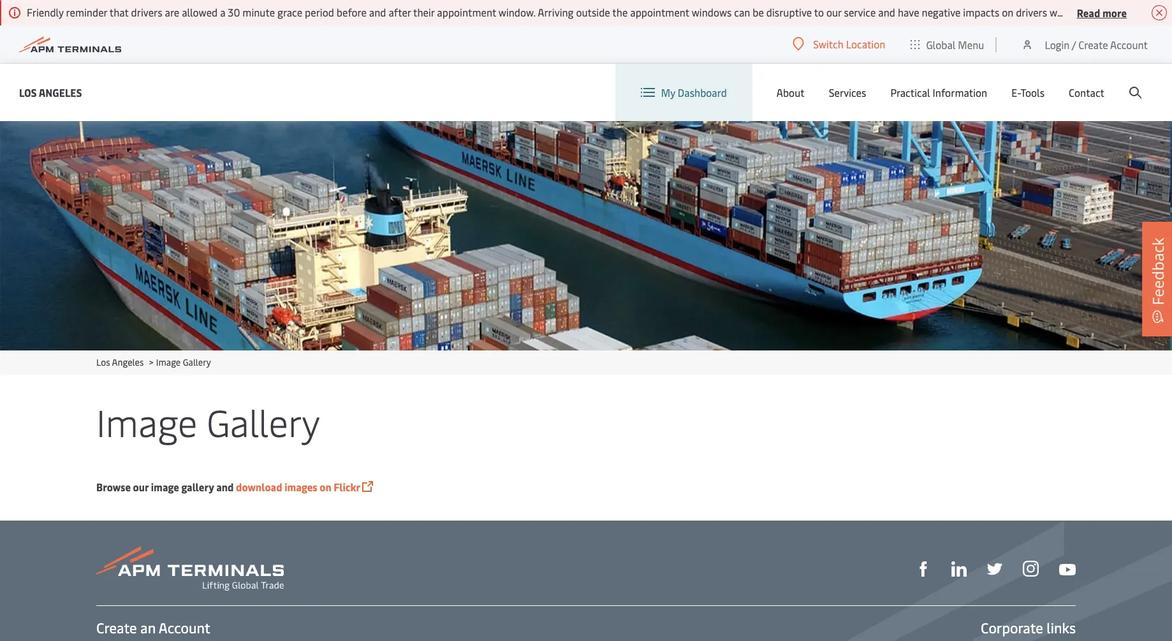Task type: vqa. For each thing, say whether or not it's contained in the screenshot.
Practical Information
yes



Task type: describe. For each thing, give the bounding box(es) containing it.
about
[[777, 85, 805, 99]]

windows
[[692, 5, 732, 19]]

grace
[[277, 5, 302, 19]]

outside
[[576, 5, 610, 19]]

browse
[[96, 480, 131, 494]]

1 horizontal spatial and
[[369, 5, 386, 19]]

los for los angeles > image gallery
[[96, 357, 110, 369]]

feedback button
[[1142, 222, 1172, 337]]

dashboard
[[678, 85, 727, 99]]

reminder
[[66, 5, 107, 19]]

their
[[413, 5, 435, 19]]

you tube link
[[1059, 561, 1076, 577]]

0 vertical spatial account
[[1110, 37, 1148, 51]]

allowed
[[182, 5, 218, 19]]

disruptive
[[766, 5, 812, 19]]

0 horizontal spatial and
[[216, 480, 234, 494]]

twitter image
[[987, 562, 1003, 577]]

location
[[846, 37, 885, 51]]

who
[[1050, 5, 1069, 19]]

practical
[[891, 85, 930, 99]]

0 horizontal spatial on
[[320, 480, 331, 494]]

friendly reminder that drivers are allowed a 30 minute grace period before and after their appointment window. arriving outside the appointment windows can be disruptive to our service and have negative impacts on drivers who arrive on time. drivers 
[[27, 5, 1172, 19]]

corporate
[[981, 619, 1043, 638]]

2 appointment from the left
[[630, 5, 689, 19]]

contact
[[1069, 85, 1105, 99]]

after
[[389, 5, 411, 19]]

shape link
[[916, 560, 931, 577]]

login
[[1045, 37, 1070, 51]]

30
[[228, 5, 240, 19]]

1 vertical spatial our
[[133, 480, 149, 494]]

facebook image
[[916, 562, 931, 577]]

service
[[844, 5, 876, 19]]

practical information
[[891, 85, 987, 99]]

my
[[661, 85, 675, 99]]

read more button
[[1077, 4, 1127, 20]]

1 vertical spatial image
[[96, 397, 197, 447]]

1 vertical spatial gallery
[[207, 397, 320, 447]]

impacts
[[963, 5, 1000, 19]]

e-
[[1012, 85, 1021, 99]]

about button
[[777, 64, 805, 121]]

practical information button
[[891, 64, 987, 121]]

services button
[[829, 64, 866, 121]]

switch location button
[[793, 37, 885, 51]]

my dashboard
[[661, 85, 727, 99]]

linkedin image
[[952, 562, 967, 577]]

contact button
[[1069, 64, 1105, 121]]

a
[[220, 5, 225, 19]]

angeles for los angeles > image gallery
[[112, 357, 144, 369]]

create an account
[[96, 619, 210, 638]]

image
[[151, 480, 179, 494]]

los angeles pier 400 image
[[0, 121, 1172, 351]]

0 horizontal spatial account
[[159, 619, 210, 638]]

instagram image
[[1023, 562, 1039, 577]]

read more
[[1077, 5, 1127, 19]]

los angeles > image gallery
[[96, 357, 211, 369]]

gallery
[[181, 480, 214, 494]]

period
[[305, 5, 334, 19]]

menu
[[958, 37, 984, 51]]

before
[[337, 5, 367, 19]]

0 vertical spatial los angeles link
[[19, 85, 82, 100]]

close alert image
[[1152, 5, 1167, 20]]

/
[[1072, 37, 1076, 51]]

arriving
[[538, 5, 574, 19]]

1 drivers from the left
[[131, 5, 162, 19]]

los for los angeles
[[19, 85, 37, 99]]

the
[[612, 5, 628, 19]]

browse our image gallery and
[[96, 480, 236, 494]]

more
[[1103, 5, 1127, 19]]

time.
[[1114, 5, 1137, 19]]

youtube image
[[1059, 564, 1076, 576]]

1 appointment from the left
[[437, 5, 496, 19]]

2 horizontal spatial on
[[1100, 5, 1112, 19]]



Task type: locate. For each thing, give the bounding box(es) containing it.
and
[[369, 5, 386, 19], [878, 5, 895, 19], [216, 480, 234, 494]]

image down >
[[96, 397, 197, 447]]

0 horizontal spatial appointment
[[437, 5, 496, 19]]

image gallery
[[96, 397, 320, 447]]

global menu button
[[898, 25, 997, 63]]

1 horizontal spatial create
[[1079, 37, 1108, 51]]

our
[[827, 5, 842, 19], [133, 480, 149, 494]]

0 vertical spatial los
[[19, 85, 37, 99]]

login / create account link
[[1021, 26, 1148, 63]]

images
[[285, 480, 317, 494]]

links
[[1047, 619, 1076, 638]]

1 horizontal spatial our
[[827, 5, 842, 19]]

arrive
[[1072, 5, 1098, 19]]

appointment right their
[[437, 5, 496, 19]]

>
[[149, 357, 154, 369]]

read
[[1077, 5, 1100, 19]]

1 horizontal spatial appointment
[[630, 5, 689, 19]]

services
[[829, 85, 866, 99]]

on right impacts
[[1002, 5, 1014, 19]]

0 vertical spatial gallery
[[183, 357, 211, 369]]

be
[[753, 5, 764, 19]]

an
[[140, 619, 156, 638]]

0 horizontal spatial los
[[19, 85, 37, 99]]

and left have
[[878, 5, 895, 19]]

0 vertical spatial create
[[1079, 37, 1108, 51]]

create left an
[[96, 619, 137, 638]]

tools
[[1021, 85, 1045, 99]]

gallery
[[183, 357, 211, 369], [207, 397, 320, 447]]

on
[[1002, 5, 1014, 19], [1100, 5, 1112, 19], [320, 480, 331, 494]]

drivers left the are
[[131, 5, 162, 19]]

1 horizontal spatial angeles
[[112, 357, 144, 369]]

los
[[19, 85, 37, 99], [96, 357, 110, 369]]

create
[[1079, 37, 1108, 51], [96, 619, 137, 638]]

drivers
[[1139, 5, 1171, 19]]

image
[[156, 357, 181, 369], [96, 397, 197, 447]]

have
[[898, 5, 919, 19]]

fill 44 link
[[987, 560, 1003, 577]]

download images on flickr link
[[236, 480, 360, 494]]

appointment
[[437, 5, 496, 19], [630, 5, 689, 19]]

and right gallery
[[216, 480, 234, 494]]

minute
[[243, 5, 275, 19]]

los angeles link
[[19, 85, 82, 100], [96, 357, 144, 369]]

negative
[[922, 5, 961, 19]]

download images on flickr
[[236, 480, 360, 494]]

to
[[814, 5, 824, 19]]

0 horizontal spatial los angeles link
[[19, 85, 82, 100]]

0 horizontal spatial angeles
[[39, 85, 82, 99]]

on left flickr
[[320, 480, 331, 494]]

0 vertical spatial our
[[827, 5, 842, 19]]

1 vertical spatial los angeles link
[[96, 357, 144, 369]]

apmt footer logo image
[[96, 547, 284, 591]]

1 vertical spatial los
[[96, 357, 110, 369]]

feedback
[[1147, 238, 1168, 305]]

on left time.
[[1100, 5, 1112, 19]]

instagram link
[[1023, 560, 1039, 577]]

2 drivers from the left
[[1016, 5, 1047, 19]]

global
[[926, 37, 956, 51]]

friendly
[[27, 5, 64, 19]]

information
[[933, 85, 987, 99]]

and left after at the left top of page
[[369, 5, 386, 19]]

1 horizontal spatial on
[[1002, 5, 1014, 19]]

linkedin__x28_alt_x29__3_ link
[[952, 560, 967, 577]]

image right >
[[156, 357, 181, 369]]

1 vertical spatial create
[[96, 619, 137, 638]]

drivers
[[131, 5, 162, 19], [1016, 5, 1047, 19]]

global menu
[[926, 37, 984, 51]]

1 horizontal spatial los
[[96, 357, 110, 369]]

flickr
[[334, 480, 360, 494]]

drivers left who
[[1016, 5, 1047, 19]]

0 vertical spatial angeles
[[39, 85, 82, 99]]

e-tools button
[[1012, 64, 1045, 121]]

los angeles
[[19, 85, 82, 99]]

0 horizontal spatial create
[[96, 619, 137, 638]]

1 vertical spatial account
[[159, 619, 210, 638]]

switch location
[[813, 37, 885, 51]]

account right an
[[159, 619, 210, 638]]

2 horizontal spatial and
[[878, 5, 895, 19]]

that
[[110, 5, 129, 19]]

switch
[[813, 37, 844, 51]]

1 horizontal spatial los angeles link
[[96, 357, 144, 369]]

our left 'image'
[[133, 480, 149, 494]]

angeles for los angeles
[[39, 85, 82, 99]]

account
[[1110, 37, 1148, 51], [159, 619, 210, 638]]

can
[[734, 5, 750, 19]]

appointment right the
[[630, 5, 689, 19]]

login / create account
[[1045, 37, 1148, 51]]

e-tools
[[1012, 85, 1045, 99]]

0 horizontal spatial our
[[133, 480, 149, 494]]

my dashboard button
[[641, 64, 727, 121]]

corporate links
[[981, 619, 1076, 638]]

window.
[[499, 5, 536, 19]]

1 vertical spatial angeles
[[112, 357, 144, 369]]

are
[[165, 5, 179, 19]]

download
[[236, 480, 282, 494]]

1 horizontal spatial account
[[1110, 37, 1148, 51]]

1 horizontal spatial drivers
[[1016, 5, 1047, 19]]

0 horizontal spatial drivers
[[131, 5, 162, 19]]

create right "/" at right top
[[1079, 37, 1108, 51]]

0 vertical spatial image
[[156, 357, 181, 369]]

account down time.
[[1110, 37, 1148, 51]]

our right to
[[827, 5, 842, 19]]

angeles
[[39, 85, 82, 99], [112, 357, 144, 369]]



